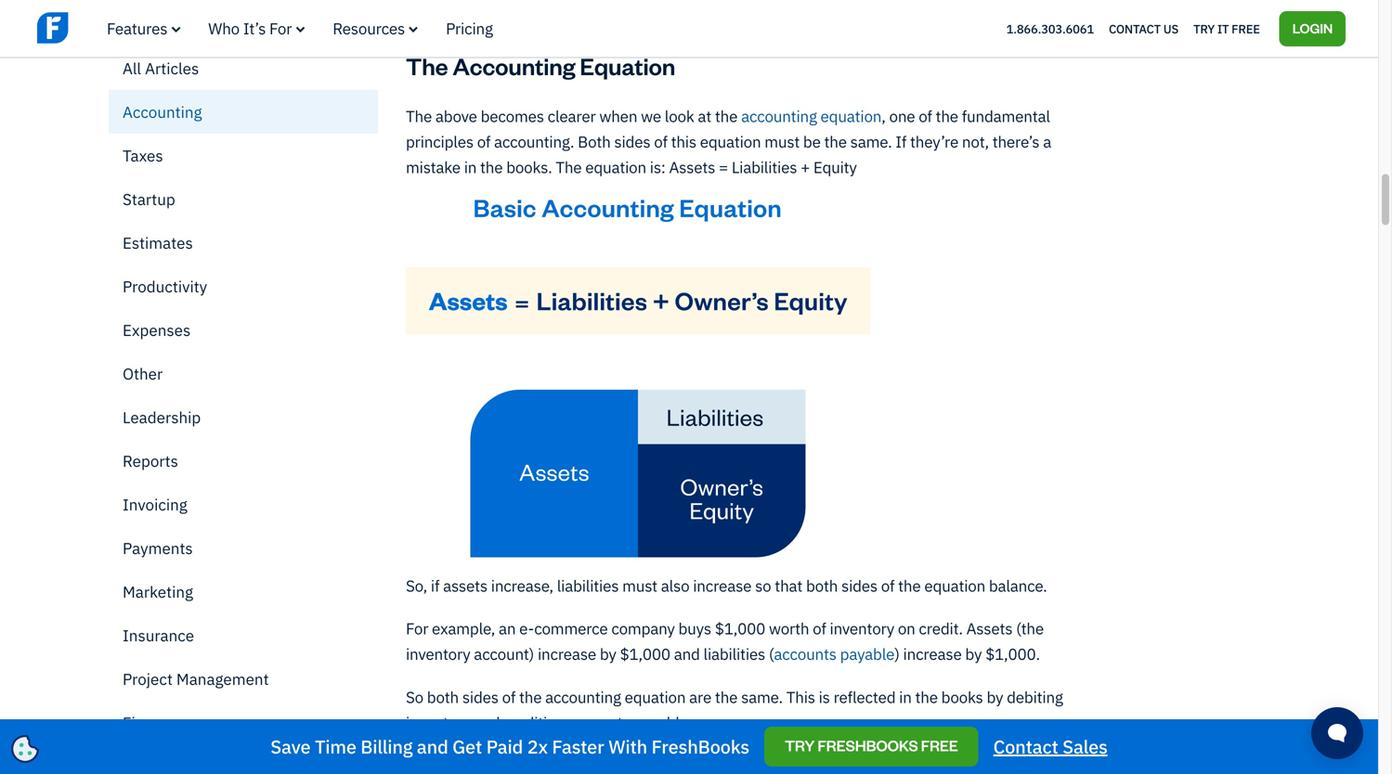 Task type: describe. For each thing, give the bounding box(es) containing it.
illustration: basic accounting equation image
[[406, 198, 871, 558]]

if
[[896, 131, 907, 152]]

project
[[123, 670, 173, 690]]

features
[[107, 18, 168, 39]]

and inside for example, an e-commerce company buys $1,000 worth of inventory on credit. assets (the inventory account) increase by $1,000 and liabilities (
[[674, 644, 700, 665]]

articles
[[145, 58, 199, 79]]

us
[[1164, 21, 1179, 36]]

billing
[[361, 735, 413, 760]]

mistake
[[406, 157, 461, 177]]

the right the are
[[715, 688, 738, 708]]

this
[[787, 688, 816, 708]]

accounts payable ) increase by $1,000.
[[774, 644, 1044, 665]]

reports link
[[109, 440, 378, 483]]

equation up =
[[700, 131, 761, 152]]

inventory inside so both sides of the accounting equation are the same. this is reflected in the books by debiting inventory and crediting accounts payable.
[[406, 713, 471, 733]]

the inside , one of the fundamental principles of accounting. both sides of this equation must be the same. if they're not, there's a mistake in the books. the equation is: assets = liabilities + equity
[[556, 157, 582, 177]]

that
[[775, 576, 803, 596]]

,
[[882, 106, 886, 127]]

in inside , one of the fundamental principles of accounting. both sides of this equation must be the same. if they're not, there's a mistake in the books. the equation is: assets = liabilities + equity
[[464, 157, 477, 177]]

we
[[641, 106, 662, 127]]

one
[[890, 106, 916, 127]]

the left books
[[916, 688, 938, 708]]

expenses link
[[109, 309, 378, 352]]

estimates
[[123, 233, 193, 253]]

by inside for example, an e-commerce company buys $1,000 worth of inventory on credit. assets (the inventory account) increase by $1,000 and liabilities (
[[600, 644, 617, 665]]

the left books.
[[480, 157, 503, 177]]

, one of the fundamental principles of accounting. both sides of this equation must be the same. if they're not, there's a mistake in the books. the equation is: assets = liabilities + equity
[[406, 106, 1052, 177]]

leadership link
[[109, 396, 378, 440]]

contact us link
[[1109, 16, 1179, 41]]

expenses
[[123, 320, 191, 341]]

save time billing and get paid 2x faster with freshbooks
[[271, 735, 750, 760]]

payments
[[123, 538, 193, 559]]

invoicing link
[[109, 483, 378, 527]]

free for try freshbooks free
[[921, 736, 959, 756]]

payable
[[841, 644, 895, 665]]

accounts inside so both sides of the accounting equation are the same. this is reflected in the books by debiting inventory and crediting accounts payable.
[[568, 713, 631, 733]]

0 horizontal spatial and
[[417, 735, 448, 760]]

1 horizontal spatial increase
[[693, 576, 752, 596]]

who it's for link
[[208, 18, 305, 39]]

contact sales link
[[994, 735, 1108, 760]]

account)
[[474, 644, 534, 665]]

0 horizontal spatial freshbooks
[[652, 735, 750, 760]]

for inside for example, an e-commerce company buys $1,000 worth of inventory on credit. assets (the inventory account) increase by $1,000 and liabilities (
[[406, 619, 429, 639]]

contact for contact sales
[[994, 735, 1059, 759]]

the right at
[[715, 106, 738, 127]]

if
[[431, 576, 440, 596]]

accounting equation link
[[742, 106, 882, 127]]

accounts payable link
[[774, 644, 895, 665]]

try it free
[[1194, 21, 1261, 36]]

0 vertical spatial inventory
[[830, 619, 895, 639]]

2 horizontal spatial increase
[[904, 644, 962, 665]]

the for the above becomes clearer when we look at the accounting equation
[[406, 106, 432, 127]]

balance.
[[989, 576, 1048, 596]]

equation down both
[[586, 157, 647, 177]]

the for the accounting equation
[[406, 50, 448, 81]]

of inside so both sides of the accounting equation are the same. this is reflected in the books by debiting inventory and crediting accounts payable.
[[502, 688, 516, 708]]

same. inside so both sides of the accounting equation are the same. this is reflected in the books by debiting inventory and crediting accounts payable.
[[742, 688, 783, 708]]

example,
[[432, 619, 495, 639]]

taxes
[[123, 145, 163, 166]]

1 vertical spatial inventory
[[406, 644, 471, 665]]

principles
[[406, 131, 474, 152]]

contact us
[[1109, 21, 1179, 36]]

login link
[[1280, 11, 1346, 46]]

try for try freshbooks free
[[785, 736, 815, 756]]

of inside for example, an e-commerce company buys $1,000 worth of inventory on credit. assets (the inventory account) increase by $1,000 and liabilities (
[[813, 619, 827, 639]]

the up crediting
[[519, 688, 542, 708]]

who it's for
[[208, 18, 292, 39]]

e-
[[520, 619, 535, 639]]

commerce
[[535, 619, 608, 639]]

0 vertical spatial both
[[807, 576, 838, 596]]

startup link
[[109, 177, 378, 221]]

all
[[123, 58, 141, 79]]

paid
[[487, 735, 523, 760]]

estimates link
[[109, 221, 378, 265]]

invoicing
[[123, 495, 187, 515]]

this
[[671, 131, 697, 152]]

1 horizontal spatial by
[[966, 644, 982, 665]]

with
[[609, 735, 648, 760]]

of down above
[[477, 131, 491, 152]]

above
[[436, 106, 477, 127]]

2x
[[528, 735, 548, 760]]

by inside so both sides of the accounting equation are the same. this is reflected in the books by debiting inventory and crediting accounts payable.
[[987, 688, 1004, 708]]

login
[[1293, 19, 1333, 36]]

(
[[769, 644, 774, 665]]

the up they're
[[936, 106, 959, 127]]

1 horizontal spatial accounts
[[774, 644, 837, 665]]

accounting link
[[109, 90, 378, 134]]

liabilities
[[732, 157, 798, 177]]

1.866.303.6061
[[1007, 21, 1095, 36]]

leadership
[[123, 407, 201, 428]]

credit.
[[919, 619, 963, 639]]

the up on at the bottom of page
[[899, 576, 921, 596]]

1 horizontal spatial freshbooks
[[818, 736, 919, 756]]

1 horizontal spatial $1,000
[[715, 619, 766, 639]]

finance link
[[109, 702, 378, 745]]

reflected
[[834, 688, 896, 708]]

the above becomes clearer when we look at the accounting equation
[[406, 106, 882, 127]]

productivity
[[123, 276, 207, 297]]

free for try it free
[[1232, 21, 1261, 36]]

management
[[176, 670, 269, 690]]

0 horizontal spatial liabilities
[[557, 576, 619, 596]]

increase,
[[491, 576, 554, 596]]

books.
[[507, 157, 552, 177]]

so both sides of the accounting equation are the same. this is reflected in the books by debiting inventory and crediting accounts payable.
[[406, 688, 1064, 733]]

accounting inside so both sides of the accounting equation are the same. this is reflected in the books by debiting inventory and crediting accounts payable.
[[546, 688, 621, 708]]

accounting.
[[494, 131, 575, 152]]

0 vertical spatial accounting
[[453, 50, 576, 81]]

other link
[[109, 352, 378, 396]]

resources
[[333, 18, 405, 39]]

0 horizontal spatial for
[[269, 18, 292, 39]]

must inside , one of the fundamental principles of accounting. both sides of this equation must be the same. if they're not, there's a mistake in the books. the equation is: assets = liabilities + equity
[[765, 131, 800, 152]]

try it free link
[[1194, 16, 1261, 41]]



Task type: locate. For each thing, give the bounding box(es) containing it.
freshbooks down reflected
[[818, 736, 919, 756]]

same. inside , one of the fundamental principles of accounting. both sides of this equation must be the same. if they're not, there's a mistake in the books. the equation is: assets = liabilities + equity
[[851, 131, 893, 152]]

and
[[674, 644, 700, 665], [474, 713, 500, 733], [417, 735, 448, 760]]

free down books
[[921, 736, 959, 756]]

$1,000
[[715, 619, 766, 639], [620, 644, 671, 665]]

1 vertical spatial assets
[[967, 619, 1013, 639]]

1 horizontal spatial accounting
[[453, 50, 576, 81]]

contact for contact us
[[1109, 21, 1161, 36]]

2 vertical spatial sides
[[463, 688, 499, 708]]

inventory down so
[[406, 713, 471, 733]]

free right it
[[1232, 21, 1261, 36]]

0 vertical spatial in
[[464, 157, 477, 177]]

in
[[464, 157, 477, 177], [900, 688, 912, 708]]

2 horizontal spatial by
[[987, 688, 1004, 708]]

assets inside , one of the fundamental principles of accounting. both sides of this equation must be the same. if they're not, there's a mistake in the books. the equation is: assets = liabilities + equity
[[669, 157, 716, 177]]

crediting
[[504, 713, 564, 733]]

it's
[[243, 18, 266, 39]]

for
[[269, 18, 292, 39], [406, 619, 429, 639]]

marketing link
[[109, 571, 378, 614]]

when
[[600, 106, 638, 127]]

both
[[578, 131, 611, 152]]

0 horizontal spatial increase
[[538, 644, 597, 665]]

at
[[698, 106, 712, 127]]

1 vertical spatial in
[[900, 688, 912, 708]]

accounts down the worth
[[774, 644, 837, 665]]

accounting up becomes
[[453, 50, 576, 81]]

resources link
[[333, 18, 418, 39]]

0 vertical spatial accounts
[[774, 644, 837, 665]]

0 horizontal spatial in
[[464, 157, 477, 177]]

must left be
[[765, 131, 800, 152]]

0 horizontal spatial by
[[600, 644, 617, 665]]

1 vertical spatial the
[[406, 106, 432, 127]]

all articles
[[123, 58, 199, 79]]

taxes link
[[109, 134, 378, 177]]

1 vertical spatial accounts
[[568, 713, 631, 733]]

fundamental
[[962, 106, 1051, 127]]

pricing link
[[446, 18, 493, 39]]

increase down credit. at the right bottom
[[904, 644, 962, 665]]

both right so
[[427, 688, 459, 708]]

by down company at the bottom of page
[[600, 644, 617, 665]]

freshbooks
[[652, 735, 750, 760], [818, 736, 919, 756]]

for right the it's
[[269, 18, 292, 39]]

equation
[[580, 50, 676, 81]]

by right books
[[987, 688, 1004, 708]]

assets up "$1,000."
[[967, 619, 1013, 639]]

0 vertical spatial liabilities
[[557, 576, 619, 596]]

increase down commerce
[[538, 644, 597, 665]]

of
[[919, 106, 933, 127], [477, 131, 491, 152], [654, 131, 668, 152], [882, 576, 895, 596], [813, 619, 827, 639], [502, 688, 516, 708]]

0 horizontal spatial accounts
[[568, 713, 631, 733]]

the right be
[[825, 131, 847, 152]]

on
[[898, 619, 916, 639]]

faster
[[552, 735, 605, 760]]

who
[[208, 18, 240, 39]]

so
[[406, 688, 424, 708]]

1 horizontal spatial try
[[1194, 21, 1215, 36]]

0 horizontal spatial both
[[427, 688, 459, 708]]

try down this
[[785, 736, 815, 756]]

payable.
[[634, 713, 692, 733]]

books
[[942, 688, 984, 708]]

0 vertical spatial free
[[1232, 21, 1261, 36]]

all articles link
[[109, 46, 378, 90]]

contact inside 'contact us' link
[[1109, 21, 1161, 36]]

1 vertical spatial must
[[623, 576, 658, 596]]

of right one
[[919, 106, 933, 127]]

accounting down all articles on the left
[[123, 102, 202, 122]]

other
[[123, 364, 163, 384]]

try
[[1194, 21, 1215, 36], [785, 736, 815, 756]]

0 vertical spatial accounting
[[742, 106, 817, 127]]

1 vertical spatial contact
[[994, 735, 1059, 759]]

1 horizontal spatial assets
[[967, 619, 1013, 639]]

1 vertical spatial liabilities
[[704, 644, 766, 665]]

=
[[719, 157, 729, 177]]

1 horizontal spatial free
[[1232, 21, 1261, 36]]

equity
[[814, 157, 857, 177]]

so,
[[406, 576, 428, 596]]

in inside so both sides of the accounting equation are the same. this is reflected in the books by debiting inventory and crediting accounts payable.
[[900, 688, 912, 708]]

freshbooks down payable.
[[652, 735, 750, 760]]

liabilities up commerce
[[557, 576, 619, 596]]

0 vertical spatial the
[[406, 50, 448, 81]]

so, if assets increase, liabilities must also increase so that both sides of the equation balance.
[[406, 576, 1048, 596]]

equation
[[821, 106, 882, 127], [700, 131, 761, 152], [586, 157, 647, 177], [925, 576, 986, 596], [625, 688, 686, 708]]

increase left so
[[693, 576, 752, 596]]

contact down debiting
[[994, 735, 1059, 759]]

2 vertical spatial and
[[417, 735, 448, 760]]

a
[[1044, 131, 1052, 152]]

equation up credit. at the right bottom
[[925, 576, 986, 596]]

0 vertical spatial and
[[674, 644, 700, 665]]

0 vertical spatial contact
[[1109, 21, 1161, 36]]

)
[[895, 644, 900, 665]]

0 vertical spatial same.
[[851, 131, 893, 152]]

insurance link
[[109, 614, 378, 658]]

buys
[[679, 619, 712, 639]]

of left this
[[654, 131, 668, 152]]

0 horizontal spatial try
[[785, 736, 815, 756]]

sides down the above becomes clearer when we look at the accounting equation
[[615, 131, 651, 152]]

in right reflected
[[900, 688, 912, 708]]

1 vertical spatial free
[[921, 736, 959, 756]]

0 vertical spatial for
[[269, 18, 292, 39]]

contact left us
[[1109, 21, 1161, 36]]

accounts
[[774, 644, 837, 665], [568, 713, 631, 733]]

1 vertical spatial $1,000
[[620, 644, 671, 665]]

$1,000 down so, if assets increase, liabilities must also increase so that both sides of the equation balance.
[[715, 619, 766, 639]]

freshbooks logo image
[[37, 10, 181, 45]]

try freshbooks free
[[785, 736, 959, 756]]

2 vertical spatial the
[[556, 157, 582, 177]]

contact sales
[[994, 735, 1108, 759]]

1 horizontal spatial contact
[[1109, 21, 1161, 36]]

contact inside contact sales link
[[994, 735, 1059, 759]]

1 vertical spatial accounting
[[546, 688, 621, 708]]

look
[[665, 106, 695, 127]]

2 vertical spatial inventory
[[406, 713, 471, 733]]

marketing
[[123, 582, 193, 603]]

1 vertical spatial try
[[785, 736, 815, 756]]

company
[[612, 619, 675, 639]]

1 horizontal spatial sides
[[615, 131, 651, 152]]

1 vertical spatial sides
[[842, 576, 878, 596]]

accounts up the 'faster'
[[568, 713, 631, 733]]

try for try it free
[[1194, 21, 1215, 36]]

is
[[819, 688, 831, 708]]

try left it
[[1194, 21, 1215, 36]]

reports
[[123, 451, 178, 472]]

1 horizontal spatial and
[[474, 713, 500, 733]]

the down both
[[556, 157, 582, 177]]

0 horizontal spatial accounting
[[546, 688, 621, 708]]

are
[[690, 688, 712, 708]]

and left get
[[417, 735, 448, 760]]

same. left this
[[742, 688, 783, 708]]

so
[[756, 576, 772, 596]]

0 horizontal spatial contact
[[994, 735, 1059, 759]]

finance
[[123, 713, 178, 734]]

assets down this
[[669, 157, 716, 177]]

2 horizontal spatial sides
[[842, 576, 878, 596]]

1 vertical spatial accounting
[[123, 102, 202, 122]]

cookie consent banner dialog
[[14, 546, 293, 761]]

0 horizontal spatial same.
[[742, 688, 783, 708]]

0 horizontal spatial accounting
[[123, 102, 202, 122]]

1 vertical spatial both
[[427, 688, 459, 708]]

inventory up payable
[[830, 619, 895, 639]]

accounting
[[742, 106, 817, 127], [546, 688, 621, 708]]

$1,000.
[[986, 644, 1041, 665]]

must
[[765, 131, 800, 152], [623, 576, 658, 596]]

save
[[271, 735, 311, 760]]

equation up be
[[821, 106, 882, 127]]

get
[[453, 735, 482, 760]]

1 horizontal spatial both
[[807, 576, 838, 596]]

and up paid
[[474, 713, 500, 733]]

and down the buys
[[674, 644, 700, 665]]

2 horizontal spatial and
[[674, 644, 700, 665]]

0 vertical spatial try
[[1194, 21, 1215, 36]]

of up the )
[[882, 576, 895, 596]]

the
[[715, 106, 738, 127], [936, 106, 959, 127], [825, 131, 847, 152], [480, 157, 503, 177], [899, 576, 921, 596], [519, 688, 542, 708], [715, 688, 738, 708], [916, 688, 938, 708]]

+
[[801, 157, 810, 177]]

by
[[600, 644, 617, 665], [966, 644, 982, 665], [987, 688, 1004, 708]]

1 vertical spatial same.
[[742, 688, 783, 708]]

payments link
[[109, 527, 378, 571]]

liabilities inside for example, an e-commerce company buys $1,000 worth of inventory on credit. assets (the inventory account) increase by $1,000 and liabilities (
[[704, 644, 766, 665]]

sides inside so both sides of the accounting equation are the same. this is reflected in the books by debiting inventory and crediting accounts payable.
[[463, 688, 499, 708]]

assets inside for example, an e-commerce company buys $1,000 worth of inventory on credit. assets (the inventory account) increase by $1,000 and liabilities (
[[967, 619, 1013, 639]]

an
[[499, 619, 516, 639]]

cookie preferences image
[[11, 736, 39, 764]]

pricing
[[446, 18, 493, 39]]

of up crediting
[[502, 688, 516, 708]]

worth
[[769, 619, 810, 639]]

sides up payable
[[842, 576, 878, 596]]

0 horizontal spatial $1,000
[[620, 644, 671, 665]]

0 vertical spatial assets
[[669, 157, 716, 177]]

accounting up the 'faster'
[[546, 688, 621, 708]]

must left also
[[623, 576, 658, 596]]

accounting up be
[[742, 106, 817, 127]]

try inside "try freshbooks free" link
[[785, 736, 815, 756]]

0 horizontal spatial free
[[921, 736, 959, 756]]

inventory down example,
[[406, 644, 471, 665]]

the
[[406, 50, 448, 81], [406, 106, 432, 127], [556, 157, 582, 177]]

0 vertical spatial must
[[765, 131, 800, 152]]

(the
[[1017, 619, 1044, 639]]

1 horizontal spatial for
[[406, 619, 429, 639]]

increase inside for example, an e-commerce company buys $1,000 worth of inventory on credit. assets (the inventory account) increase by $1,000 and liabilities (
[[538, 644, 597, 665]]

free
[[1232, 21, 1261, 36], [921, 736, 959, 756]]

1 horizontal spatial accounting
[[742, 106, 817, 127]]

0 horizontal spatial sides
[[463, 688, 499, 708]]

0 vertical spatial sides
[[615, 131, 651, 152]]

it
[[1218, 21, 1230, 36]]

sides down account)
[[463, 688, 499, 708]]

be
[[804, 131, 821, 152]]

sales
[[1063, 735, 1108, 759]]

both inside so both sides of the accounting equation are the same. this is reflected in the books by debiting inventory and crediting accounts payable.
[[427, 688, 459, 708]]

same. down ,
[[851, 131, 893, 152]]

by left "$1,000."
[[966, 644, 982, 665]]

in right the mistake
[[464, 157, 477, 177]]

productivity link
[[109, 265, 378, 309]]

0 horizontal spatial must
[[623, 576, 658, 596]]

1 horizontal spatial must
[[765, 131, 800, 152]]

sides inside , one of the fundamental principles of accounting. both sides of this equation must be the same. if they're not, there's a mistake in the books. the equation is: assets = liabilities + equity
[[615, 131, 651, 152]]

0 horizontal spatial assets
[[669, 157, 716, 177]]

1 vertical spatial and
[[474, 713, 500, 733]]

also
[[661, 576, 690, 596]]

debiting
[[1007, 688, 1064, 708]]

try inside try it free link
[[1194, 21, 1215, 36]]

1 horizontal spatial in
[[900, 688, 912, 708]]

startup
[[123, 189, 175, 210]]

the up the principles
[[406, 106, 432, 127]]

1 horizontal spatial same.
[[851, 131, 893, 152]]

for down so,
[[406, 619, 429, 639]]

assets
[[669, 157, 716, 177], [967, 619, 1013, 639]]

clearer
[[548, 106, 596, 127]]

0 vertical spatial $1,000
[[715, 619, 766, 639]]

1 vertical spatial for
[[406, 619, 429, 639]]

equation inside so both sides of the accounting equation are the same. this is reflected in the books by debiting inventory and crediting accounts payable.
[[625, 688, 686, 708]]

$1,000 down company at the bottom of page
[[620, 644, 671, 665]]

1 horizontal spatial liabilities
[[704, 644, 766, 665]]

both right 'that' on the right bottom of page
[[807, 576, 838, 596]]

features link
[[107, 18, 181, 39]]

of up accounts payable link
[[813, 619, 827, 639]]

and inside so both sides of the accounting equation are the same. this is reflected in the books by debiting inventory and crediting accounts payable.
[[474, 713, 500, 733]]

same.
[[851, 131, 893, 152], [742, 688, 783, 708]]

the down the pricing
[[406, 50, 448, 81]]

equation up payable.
[[625, 688, 686, 708]]

liabilities left (
[[704, 644, 766, 665]]



Task type: vqa. For each thing, say whether or not it's contained in the screenshot.
the right same.
yes



